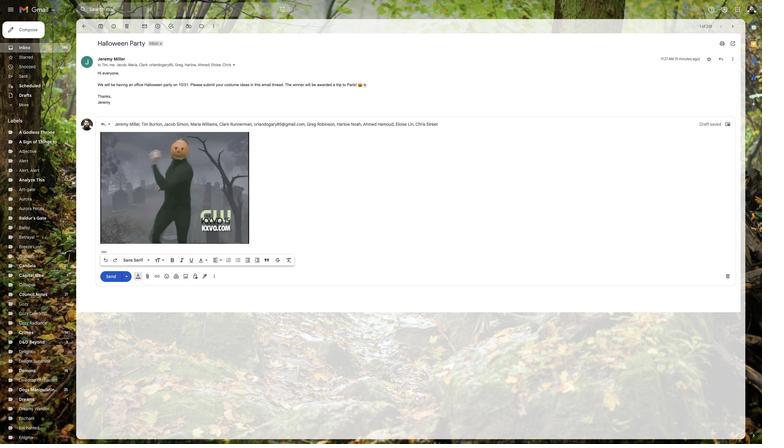 Task type: describe. For each thing, give the bounding box(es) containing it.
submit
[[204, 83, 215, 87]]

minutes
[[680, 57, 693, 61]]

remove formatting ‪(⌘\)‬ image
[[286, 257, 292, 263]]

trip
[[337, 83, 342, 87]]

0 horizontal spatial halloween
[[98, 39, 128, 47]]

scheduled
[[19, 83, 41, 89]]

2 horizontal spatial to
[[343, 83, 346, 87]]

0 vertical spatial maria
[[128, 63, 137, 67]]

0 vertical spatial chris
[[223, 63, 231, 67]]

1 for baldur's gate
[[67, 216, 68, 220]]

2 will from the left
[[306, 83, 311, 87]]

0 horizontal spatial jacob
[[116, 63, 126, 67]]

dreams link
[[19, 397, 35, 402]]

sans
[[123, 257, 133, 263]]

brutality link
[[19, 254, 35, 259]]

snoozed link
[[19, 64, 36, 69]]

a
[[333, 83, 335, 87]]

back to inbox image
[[81, 23, 87, 29]]

art-
[[19, 187, 27, 192]]

in
[[251, 83, 254, 87]]

1 horizontal spatial eloise
[[396, 122, 407, 127]]

simon
[[177, 122, 189, 127]]

, left williams
[[189, 122, 190, 127]]

jeremy miller , tim burton , jacob simon , maria williams , clark runnerman , orlandogary85@gmail.com , greg robinson , harlow noah , ahmed hamoud , eloise lin , chris street
[[115, 122, 438, 127]]

a for a sign of things to come
[[19, 139, 22, 145]]

1 for analyze this
[[67, 178, 68, 182]]

1 vertical spatial halloween
[[145, 83, 163, 87]]

4
[[66, 130, 68, 134]]

formatting options toolbar
[[100, 255, 294, 266]]

show trimmed content image
[[100, 250, 108, 254]]

aurora petals
[[19, 206, 44, 211]]

aurora link
[[19, 196, 32, 202]]

italic ‪(⌘i)‬ image
[[179, 257, 185, 263]]

bulleted list ‪(⌘⇧8)‬ image
[[235, 257, 241, 263]]

, right the me
[[126, 63, 127, 67]]

hamoud
[[378, 122, 394, 127]]

, left orlandogary85@gmail.com
[[252, 122, 253, 127]]

miller for jeremy miller , tim burton , jacob simon , maria williams , clark runnerman , orlandogary85@gmail.com , greg robinson , harlow noah , ahmed hamoud , eloise lin , chris street
[[130, 122, 140, 127]]

adjective
[[19, 149, 37, 154]]

sans serif
[[123, 257, 143, 263]]

compose button
[[2, 21, 45, 38]]

notes
[[36, 292, 47, 297]]

ideas
[[240, 83, 250, 87]]

time
[[58, 387, 68, 392]]

, left runnerman
[[217, 122, 219, 127]]

21 for candela
[[65, 263, 68, 268]]

office
[[134, 83, 143, 87]]

pumpkin.gif image
[[100, 132, 249, 244]]

wander
[[35, 406, 49, 412]]

send button
[[100, 271, 122, 282]]

1 for capital idea
[[67, 273, 68, 277]]

snooze image
[[155, 23, 161, 29]]

0 vertical spatial alert
[[19, 158, 28, 164]]

aurora for aurora link
[[19, 196, 32, 202]]

numbered list ‪(⌘⇧7)‬ image
[[226, 257, 232, 263]]

cozy for cozy link
[[19, 301, 29, 307]]

, left show details 'image'
[[221, 63, 222, 67]]

jeremy for jeremy miller , tim burton , jacob simon , maria williams , clark runnerman , orlandogary85@gmail.com , greg robinson , harlow noah , ahmed hamoud , eloise lin , chris street
[[115, 122, 129, 127]]

1 vertical spatial greg
[[307, 122, 317, 127]]

delete image
[[124, 23, 130, 29]]

council
[[19, 292, 35, 297]]

jeremy for jeremy miller
[[98, 56, 113, 62]]

insert signature image
[[202, 273, 208, 279]]

enchant
[[19, 416, 35, 421]]

the
[[285, 83, 292, 87]]

art-gate link
[[19, 187, 35, 192]]

a for a godless throne
[[19, 130, 22, 135]]

alert, alert
[[19, 168, 39, 173]]

beyond
[[29, 339, 45, 345]]

hi
[[98, 71, 101, 75]]

labels heading
[[8, 118, 63, 124]]

candela
[[19, 263, 36, 269]]

gmail image
[[19, 4, 52, 15]]

delight sunshine
[[19, 359, 51, 364]]

1 vertical spatial maria
[[191, 122, 201, 127]]

1 for drafts
[[67, 93, 68, 97]]

inbox for inbox 'button'
[[149, 41, 158, 46]]

1 vertical spatial jacob
[[164, 122, 176, 127]]

demons
[[19, 368, 36, 373]]

support image
[[709, 6, 716, 13]]

dewdrop enchanted
[[19, 378, 58, 383]]

14
[[65, 330, 68, 335]]

collapse
[[19, 282, 35, 288]]

thread.
[[272, 83, 284, 87]]

gate
[[27, 187, 35, 192]]

(9
[[676, 57, 679, 61]]

sans serif option
[[122, 257, 146, 263]]

orlandogary85
[[150, 63, 173, 67]]

alert link
[[19, 158, 28, 164]]

2 be from the left
[[312, 83, 316, 87]]

jeremy miller
[[98, 56, 125, 62]]

alert, alert link
[[19, 168, 39, 173]]

capital
[[19, 273, 34, 278]]

1 horizontal spatial to
[[98, 63, 101, 67]]

, left the me
[[108, 63, 109, 67]]

, up on
[[173, 63, 174, 67]]

insert photo image
[[183, 273, 189, 279]]

council notes link
[[19, 292, 47, 297]]

more
[[19, 102, 29, 108]]

dreamy
[[19, 406, 34, 412]]

me
[[110, 63, 115, 67]]

ballsy
[[19, 225, 30, 230]]

1 horizontal spatial harlow
[[337, 122, 350, 127]]

more send options image
[[124, 273, 130, 279]]

drafts link
[[19, 93, 32, 98]]

d&d
[[19, 339, 28, 345]]

report spam image
[[111, 23, 117, 29]]

cozy radiance
[[19, 320, 47, 326]]

brutality
[[19, 254, 35, 259]]

starred
[[19, 55, 33, 60]]

1 horizontal spatial clark
[[220, 122, 229, 127]]

a sign of things to come
[[19, 139, 70, 145]]

manipulating
[[30, 387, 57, 392]]

we will be having an office halloween party on 10/31. please submit your costume ideas in this email thread. the winner will be awarded a trip to paris!
[[98, 83, 358, 87]]

art-gate
[[19, 187, 35, 192]]

capital idea link
[[19, 273, 44, 278]]

come
[[58, 139, 70, 145]]

idea
[[35, 273, 44, 278]]

ballsy link
[[19, 225, 30, 230]]

baldur's
[[19, 215, 36, 221]]

insert link ‪(⌘k)‬ image
[[154, 273, 160, 279]]

show details image
[[232, 63, 236, 67]]

25
[[64, 387, 68, 392]]

18
[[65, 368, 68, 373]]

attach files image
[[145, 273, 151, 279]]

1 vertical spatial enchanted
[[19, 425, 39, 431]]

cozy dewdrop
[[19, 311, 47, 316]]

more image
[[211, 23, 217, 29]]

, left lin
[[394, 122, 395, 127]]

analyze
[[19, 177, 35, 183]]

enigma link
[[19, 435, 33, 440]]

delight for delight sunshine
[[19, 359, 32, 364]]

awarded
[[317, 83, 332, 87]]

please
[[191, 83, 202, 87]]

main menu image
[[7, 6, 14, 13]]

collapse link
[[19, 282, 35, 288]]

, left street
[[414, 122, 415, 127]]

everyone,
[[102, 71, 119, 75]]

, up 10/31.
[[183, 63, 184, 67]]

0 horizontal spatial clark
[[139, 63, 148, 67]]

baldur's gate
[[19, 215, 46, 221]]

3 for scheduled
[[66, 83, 68, 88]]



Task type: vqa. For each thing, say whether or not it's contained in the screenshot.
5th row from the top of the page
no



Task type: locate. For each thing, give the bounding box(es) containing it.
1 horizontal spatial halloween
[[145, 83, 163, 87]]

0 horizontal spatial of
[[33, 139, 37, 145]]

1 horizontal spatial be
[[312, 83, 316, 87]]

inbox up 'starred' link
[[19, 45, 30, 50]]

cozy link
[[19, 301, 29, 307]]

0 vertical spatial harlow
[[185, 63, 196, 67]]

alert,
[[19, 168, 29, 173]]

be left awarded
[[312, 83, 316, 87]]

0 vertical spatial cozy
[[19, 301, 29, 307]]

settings image
[[722, 6, 729, 13]]

of right sign
[[33, 139, 37, 145]]

on
[[173, 83, 178, 87]]

1 horizontal spatial tim
[[142, 122, 148, 127]]

search mail image
[[78, 4, 89, 15]]

Not starred checkbox
[[707, 56, 713, 62]]

aurora for aurora petals
[[19, 206, 32, 211]]

1 vertical spatial dewdrop
[[19, 378, 36, 383]]

labels
[[8, 118, 23, 124]]

strikethrough ‪(⌘⇧x)‬ image
[[275, 257, 281, 263]]

alert
[[19, 158, 28, 164], [30, 168, 39, 173]]

ahmed right noah
[[364, 122, 377, 127]]

d&d beyond link
[[19, 339, 45, 345]]

alert up alert,
[[19, 158, 28, 164]]

1 horizontal spatial ahmed
[[364, 122, 377, 127]]

drafts
[[19, 93, 32, 98]]

2 vertical spatial cozy
[[19, 320, 29, 326]]

11:27 am (9 minutes ago) cell
[[662, 56, 701, 62]]

1 vertical spatial clark
[[220, 122, 229, 127]]

0 horizontal spatial tim
[[102, 63, 108, 67]]

to
[[98, 63, 101, 67], [343, 83, 346, 87], [53, 139, 57, 145]]

delight down d&d
[[19, 349, 32, 354]]

10/31.
[[179, 83, 190, 87]]

inbox inside labels navigation
[[19, 45, 30, 50]]

2 3 from the top
[[66, 340, 68, 344]]

sent
[[19, 74, 28, 79]]

delight sunshine link
[[19, 359, 51, 364]]

1 vertical spatial 21
[[65, 292, 68, 297]]

be left having
[[111, 83, 115, 87]]

dewdrop enchanted link
[[19, 378, 58, 383]]

older image
[[731, 23, 737, 29]]

tim left burton
[[142, 122, 148, 127]]

cozy for cozy dewdrop
[[19, 311, 29, 316]]

email
[[262, 83, 271, 87]]

redo ‪(⌘y)‬ image
[[112, 257, 118, 263]]

candela link
[[19, 263, 36, 269]]

breeze
[[19, 244, 32, 249]]

1 vertical spatial cozy
[[19, 311, 29, 316]]

betrayal link
[[19, 235, 35, 240]]

2 a from the top
[[19, 139, 22, 145]]

inbox
[[149, 41, 158, 46], [19, 45, 30, 50]]

0 vertical spatial a
[[19, 130, 22, 135]]

2 cozy from the top
[[19, 311, 29, 316]]

1 be from the left
[[111, 83, 115, 87]]

of inside labels navigation
[[33, 139, 37, 145]]

1 vertical spatial a
[[19, 139, 22, 145]]

cozy up crimes
[[19, 320, 29, 326]]

we
[[98, 83, 103, 87]]

1 vertical spatial aurora
[[19, 206, 32, 211]]

demons link
[[19, 368, 36, 373]]

a left godless
[[19, 130, 22, 135]]

jeremy down thanks,
[[98, 100, 110, 104]]

move to image
[[186, 23, 192, 29]]

, up submit
[[210, 63, 211, 67]]

0 horizontal spatial greg
[[175, 63, 183, 67]]

223
[[707, 24, 713, 28]]

0 vertical spatial jeremy
[[98, 56, 113, 62]]

noah
[[351, 122, 362, 127]]

2 vertical spatial to
[[53, 139, 57, 145]]

halloween up jeremy miller
[[98, 39, 128, 47]]

capital idea
[[19, 273, 44, 278]]

Search mail text field
[[89, 7, 262, 13]]

, up the please
[[196, 63, 197, 67]]

ahmed up submit
[[198, 63, 210, 67]]

clark right williams
[[220, 122, 229, 127]]

dogs
[[19, 387, 29, 392]]

1 a from the top
[[19, 130, 22, 135]]

archive image
[[98, 23, 104, 29]]

burton
[[149, 122, 162, 127]]

saved
[[711, 122, 722, 127]]

tim left the me
[[102, 63, 108, 67]]

1 vertical spatial miller
[[130, 122, 140, 127]]

orlandogary85@gmail.com
[[254, 122, 305, 127]]

1 21 from the top
[[65, 263, 68, 268]]

cozy dewdrop link
[[19, 311, 47, 316]]

runnerman
[[230, 122, 252, 127]]

alert up "analyze this"
[[30, 168, 39, 173]]

dewdrop down demons
[[19, 378, 36, 383]]

1 aurora from the top
[[19, 196, 32, 202]]

bold ‪(⌘b)‬ image
[[170, 257, 176, 263]]

halloween left party
[[145, 83, 163, 87]]

paris!
[[347, 83, 357, 87]]

delight down delight link
[[19, 359, 32, 364]]

1 vertical spatial of
[[33, 139, 37, 145]]

3 for d&d beyond
[[66, 340, 68, 344]]

a left sign
[[19, 139, 22, 145]]

chris left show details 'image'
[[223, 63, 231, 67]]

costume
[[225, 83, 239, 87]]

chris right lin
[[416, 122, 426, 127]]

will right winner
[[306, 83, 311, 87]]

dewdrop up radiance
[[30, 311, 47, 316]]

2 aurora from the top
[[19, 206, 32, 211]]

lin
[[408, 122, 414, 127]]

enchanted link
[[19, 425, 39, 431]]

, left hamoud
[[362, 122, 363, 127]]

dogs manipulating time
[[19, 387, 68, 392]]

clark left orlandogary85
[[139, 63, 148, 67]]

1 cozy from the top
[[19, 301, 29, 307]]

1 horizontal spatial chris
[[416, 122, 426, 127]]

jeremy
[[98, 56, 113, 62], [98, 100, 110, 104], [115, 122, 129, 127]]

, left simon
[[162, 122, 163, 127]]

adjective link
[[19, 149, 37, 154]]

1 for dreams
[[67, 397, 68, 401]]

jeremy inside thanks, jeremy
[[98, 100, 110, 104]]

1 vertical spatial to
[[343, 83, 346, 87]]

add to tasks image
[[168, 23, 174, 29]]

21 for council notes
[[65, 292, 68, 297]]

jeremy up the me
[[98, 56, 113, 62]]

toggle confidential mode image
[[193, 273, 198, 279]]

clark
[[139, 63, 148, 67], [220, 122, 229, 127]]

enchanted up manipulating at bottom left
[[37, 378, 58, 383]]

sent link
[[19, 74, 28, 79]]

1 vertical spatial alert
[[30, 168, 39, 173]]

to left come
[[53, 139, 57, 145]]

quote ‪(⌘⇧9)‬ image
[[264, 257, 270, 263]]

insert files using drive image
[[173, 273, 179, 279]]

aurora down the art-gate at left top
[[19, 196, 32, 202]]

0 horizontal spatial chris
[[223, 63, 231, 67]]

enigma
[[19, 435, 33, 440]]

insert emoji ‪(⌘⇧2)‬ image
[[164, 273, 170, 279]]

inbox for inbox link
[[19, 45, 30, 50]]

, left noah
[[335, 122, 336, 127]]

1 3 from the top
[[66, 83, 68, 88]]

greg right orlandogary85
[[175, 63, 183, 67]]

1 will from the left
[[105, 83, 110, 87]]

your
[[216, 83, 224, 87]]

, up office
[[137, 63, 138, 67]]

inbox right the "party"
[[149, 41, 158, 46]]

1 delight from the top
[[19, 349, 32, 354]]

1 vertical spatial harlow
[[337, 122, 350, 127]]

1 vertical spatial ahmed
[[364, 122, 377, 127]]

miller up the me
[[114, 56, 125, 62]]

dogs manipulating time link
[[19, 387, 68, 392]]

type of response image
[[100, 121, 106, 127]]

miller
[[114, 56, 125, 62], [130, 122, 140, 127]]

crimes
[[19, 330, 33, 335]]

, left robinson
[[305, 122, 306, 127]]

snoozed
[[19, 64, 36, 69]]

0 horizontal spatial miller
[[114, 56, 125, 62]]

discard draft ‪(⌘⇧d)‬ image
[[726, 273, 732, 279]]

1 horizontal spatial inbox
[[149, 41, 158, 46]]

Message Body text field
[[100, 132, 732, 245]]

0 vertical spatial delight
[[19, 349, 32, 354]]

maria up 'an'
[[128, 63, 137, 67]]

1 horizontal spatial jacob
[[164, 122, 176, 127]]

2 vertical spatial jeremy
[[115, 122, 129, 127]]

0 horizontal spatial alert
[[19, 158, 28, 164]]

cozy
[[19, 301, 29, 307], [19, 311, 29, 316], [19, 320, 29, 326]]

1 vertical spatial delight
[[19, 359, 32, 364]]

0 vertical spatial to
[[98, 63, 101, 67]]

eloise left show details 'image'
[[211, 63, 221, 67]]

winner
[[293, 83, 304, 87]]

1 for a sign of things to come
[[67, 139, 68, 144]]

more options image
[[213, 273, 216, 279]]

jacob
[[116, 63, 126, 67], [164, 122, 176, 127]]

eloise left lin
[[396, 122, 407, 127]]

to right trip on the top of page
[[343, 83, 346, 87]]

mark as unread image
[[142, 23, 148, 29]]

0 vertical spatial enchanted
[[37, 378, 58, 383]]

0 vertical spatial ahmed
[[198, 63, 210, 67]]

indent more ‪(⌘])‬ image
[[255, 257, 260, 263]]

labels navigation
[[0, 19, 76, 444]]

1 horizontal spatial will
[[306, 83, 311, 87]]

aurora down aurora link
[[19, 206, 32, 211]]

tim
[[102, 63, 108, 67], [142, 122, 148, 127]]

to inside labels navigation
[[53, 139, 57, 145]]

aurora
[[19, 196, 32, 202], [19, 206, 32, 211]]

None search field
[[76, 2, 291, 17]]

maria right simon
[[191, 122, 201, 127]]

0 vertical spatial halloween
[[98, 39, 128, 47]]

0 horizontal spatial harlow
[[185, 63, 196, 67]]

, left burton
[[140, 122, 141, 127]]

of left 223
[[703, 24, 706, 28]]

1 vertical spatial 3
[[66, 340, 68, 344]]

, left orlandogary85
[[148, 63, 149, 67]]

146
[[62, 45, 68, 50]]

👻 image
[[363, 83, 368, 87]]

0 horizontal spatial will
[[105, 83, 110, 87]]

0 vertical spatial miller
[[114, 56, 125, 62]]

radiance
[[30, 320, 47, 326]]

0 horizontal spatial maria
[[128, 63, 137, 67]]

council notes
[[19, 292, 47, 297]]

jeremy right 'type of response' image
[[115, 122, 129, 127]]

2 21 from the top
[[65, 292, 68, 297]]

labels image
[[199, 23, 205, 29]]

cozy for cozy radiance
[[19, 320, 29, 326]]

, down jeremy miller
[[115, 63, 116, 67]]

to up hi
[[98, 63, 101, 67]]

this
[[36, 177, 45, 183]]

will right "we"
[[105, 83, 110, 87]]

serif
[[134, 257, 143, 263]]

advanced search options image
[[277, 3, 288, 15]]

tab list
[[746, 19, 763, 423]]

0 horizontal spatial to
[[53, 139, 57, 145]]

0 vertical spatial eloise
[[211, 63, 221, 67]]

0 vertical spatial jacob
[[116, 63, 126, 67]]

breeze lush link
[[19, 244, 42, 249]]

street
[[427, 122, 438, 127]]

delight for delight link
[[19, 349, 32, 354]]

cozy down cozy link
[[19, 311, 29, 316]]

eloise
[[211, 63, 221, 67], [396, 122, 407, 127]]

1 vertical spatial eloise
[[396, 122, 407, 127]]

harlow left noah
[[337, 122, 350, 127]]

0 vertical spatial 3
[[66, 83, 68, 88]]

jacob right the me
[[116, 63, 126, 67]]

greg left robinson
[[307, 122, 317, 127]]

1 horizontal spatial alert
[[30, 168, 39, 173]]

indent less ‪(⌘[)‬ image
[[245, 257, 251, 263]]

1 horizontal spatial of
[[703, 24, 706, 28]]

delight link
[[19, 349, 32, 354]]

miller left burton
[[130, 122, 140, 127]]

a
[[19, 130, 22, 135], [19, 139, 22, 145]]

gate
[[37, 215, 46, 221]]

🎃 image
[[358, 83, 363, 87]]

dewdrop
[[30, 311, 47, 316], [19, 378, 36, 383]]

cozy down council
[[19, 301, 29, 307]]

enchanted down 'enchant'
[[19, 425, 39, 431]]

chris
[[223, 63, 231, 67], [416, 122, 426, 127]]

0 vertical spatial aurora
[[19, 196, 32, 202]]

harlow up the please
[[185, 63, 196, 67]]

11:27 am
[[662, 57, 675, 61]]

3 cozy from the top
[[19, 320, 29, 326]]

aurora petals link
[[19, 206, 44, 211]]

0 horizontal spatial inbox
[[19, 45, 30, 50]]

a godless throne link
[[19, 130, 55, 135]]

0 horizontal spatial be
[[111, 83, 115, 87]]

0 vertical spatial 21
[[65, 263, 68, 268]]

hi everyone,
[[98, 71, 121, 75]]

1 horizontal spatial greg
[[307, 122, 317, 127]]

1 vertical spatial tim
[[142, 122, 148, 127]]

inbox inside inbox 'button'
[[149, 41, 158, 46]]

1 vertical spatial jeremy
[[98, 100, 110, 104]]

underline ‪(⌘u)‬ image
[[189, 257, 195, 263]]

undo ‪(⌘z)‬ image
[[103, 257, 109, 263]]

1 horizontal spatial maria
[[191, 122, 201, 127]]

an
[[129, 83, 133, 87]]

0 vertical spatial dewdrop
[[30, 311, 47, 316]]

send
[[106, 274, 116, 279]]

more button
[[0, 100, 72, 110]]

1 horizontal spatial miller
[[130, 122, 140, 127]]

1 vertical spatial chris
[[416, 122, 426, 127]]

0 horizontal spatial ahmed
[[198, 63, 210, 67]]

2 delight from the top
[[19, 359, 32, 364]]

0 vertical spatial of
[[703, 24, 706, 28]]

not starred image
[[707, 56, 713, 62]]

robinson
[[318, 122, 335, 127]]

0 vertical spatial tim
[[102, 63, 108, 67]]

miller for jeremy miller
[[114, 56, 125, 62]]

3
[[66, 83, 68, 88], [66, 340, 68, 344]]

dreams
[[19, 397, 35, 402]]

0 horizontal spatial eloise
[[211, 63, 221, 67]]

0 vertical spatial clark
[[139, 63, 148, 67]]

jacob left simon
[[164, 122, 176, 127]]

0 vertical spatial greg
[[175, 63, 183, 67]]

things
[[38, 139, 52, 145]]



